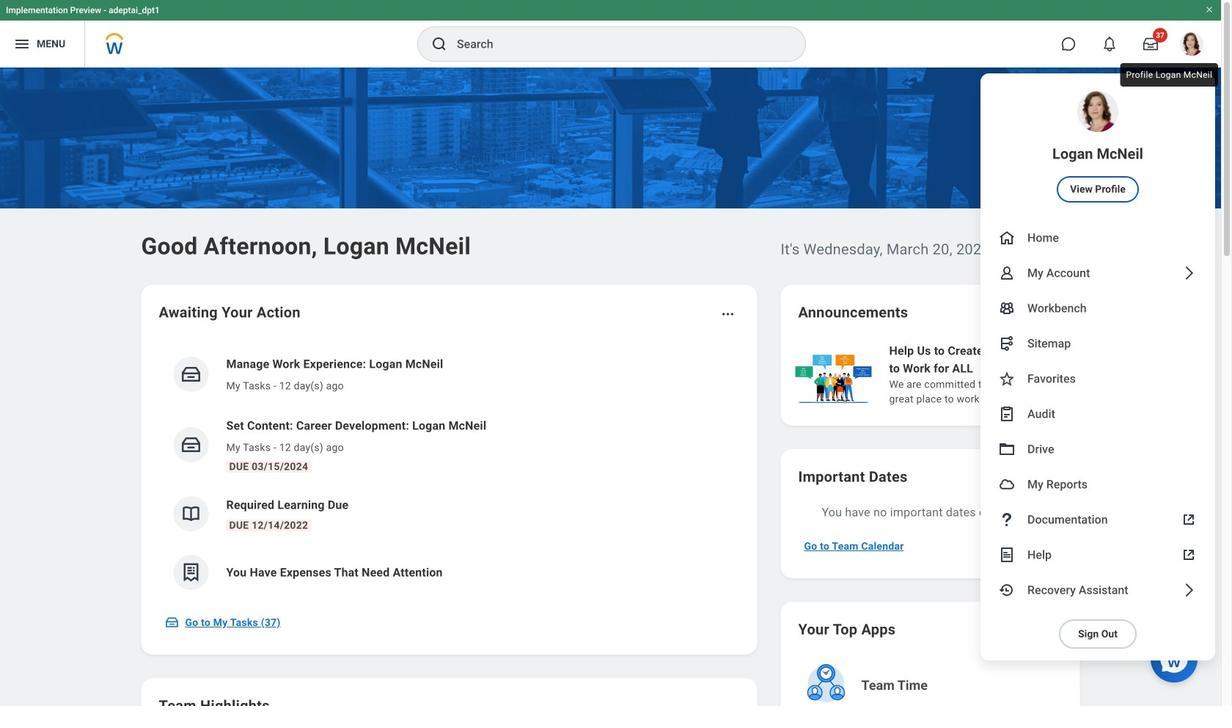 Task type: locate. For each thing, give the bounding box(es) containing it.
0 horizontal spatial inbox image
[[165, 615, 179, 630]]

list
[[793, 341, 1233, 408], [159, 343, 740, 602]]

6 menu item from the top
[[981, 361, 1216, 396]]

contact card matrix manager image
[[999, 299, 1016, 317]]

1 horizontal spatial inbox image
[[180, 434, 202, 456]]

time image
[[999, 581, 1016, 599]]

folder open image
[[999, 440, 1016, 458]]

endpoints image
[[999, 335, 1016, 352]]

0 vertical spatial inbox image
[[180, 434, 202, 456]]

0 horizontal spatial list
[[159, 343, 740, 602]]

search image
[[431, 35, 448, 53]]

10 menu item from the top
[[981, 502, 1216, 537]]

status
[[984, 307, 1007, 319]]

8 menu item from the top
[[981, 432, 1216, 467]]

menu item
[[981, 73, 1216, 220], [981, 220, 1216, 255], [981, 255, 1216, 291], [981, 291, 1216, 326], [981, 326, 1216, 361], [981, 361, 1216, 396], [981, 396, 1216, 432], [981, 432, 1216, 467], [981, 467, 1216, 502], [981, 502, 1216, 537], [981, 537, 1216, 572], [981, 572, 1216, 608]]

1 menu item from the top
[[981, 73, 1216, 220]]

banner
[[0, 0, 1222, 661]]

1 horizontal spatial list
[[793, 341, 1233, 408]]

book open image
[[180, 503, 202, 525]]

menu
[[981, 73, 1216, 661]]

notifications large image
[[1103, 37, 1118, 51]]

inbox image
[[180, 434, 202, 456], [165, 615, 179, 630]]

chevron right small image
[[1044, 305, 1059, 320]]

main content
[[0, 68, 1233, 706]]

dashboard expenses image
[[180, 561, 202, 583]]

tooltip
[[1118, 60, 1222, 90]]



Task type: vqa. For each thing, say whether or not it's contained in the screenshot.
RELATED ACTIONS 'image'
yes



Task type: describe. For each thing, give the bounding box(es) containing it.
close environment banner image
[[1206, 5, 1215, 14]]

7 menu item from the top
[[981, 396, 1216, 432]]

1 vertical spatial inbox image
[[165, 615, 179, 630]]

logan mcneil image
[[1181, 32, 1204, 56]]

paste image
[[999, 405, 1016, 423]]

4 menu item from the top
[[981, 291, 1216, 326]]

3 menu item from the top
[[981, 255, 1216, 291]]

2 menu item from the top
[[981, 220, 1216, 255]]

11 menu item from the top
[[981, 537, 1216, 572]]

chevron right image
[[1181, 581, 1198, 599]]

avatar image
[[999, 476, 1016, 493]]

justify image
[[13, 35, 31, 53]]

Search Workday  search field
[[457, 28, 776, 60]]

inbox image
[[180, 363, 202, 385]]

document image
[[999, 546, 1016, 564]]

inbox large image
[[1144, 37, 1159, 51]]

ext link image
[[1181, 546, 1198, 564]]

related actions image
[[721, 307, 736, 321]]

user image
[[999, 264, 1016, 282]]

12 menu item from the top
[[981, 572, 1216, 608]]

ext link image
[[1181, 511, 1198, 528]]

chevron left small image
[[1018, 305, 1032, 320]]

chevron right image
[[1181, 264, 1198, 282]]

9 menu item from the top
[[981, 467, 1216, 502]]

question image
[[999, 511, 1016, 528]]

home image
[[999, 229, 1016, 247]]

5 menu item from the top
[[981, 326, 1216, 361]]

star image
[[999, 370, 1016, 387]]



